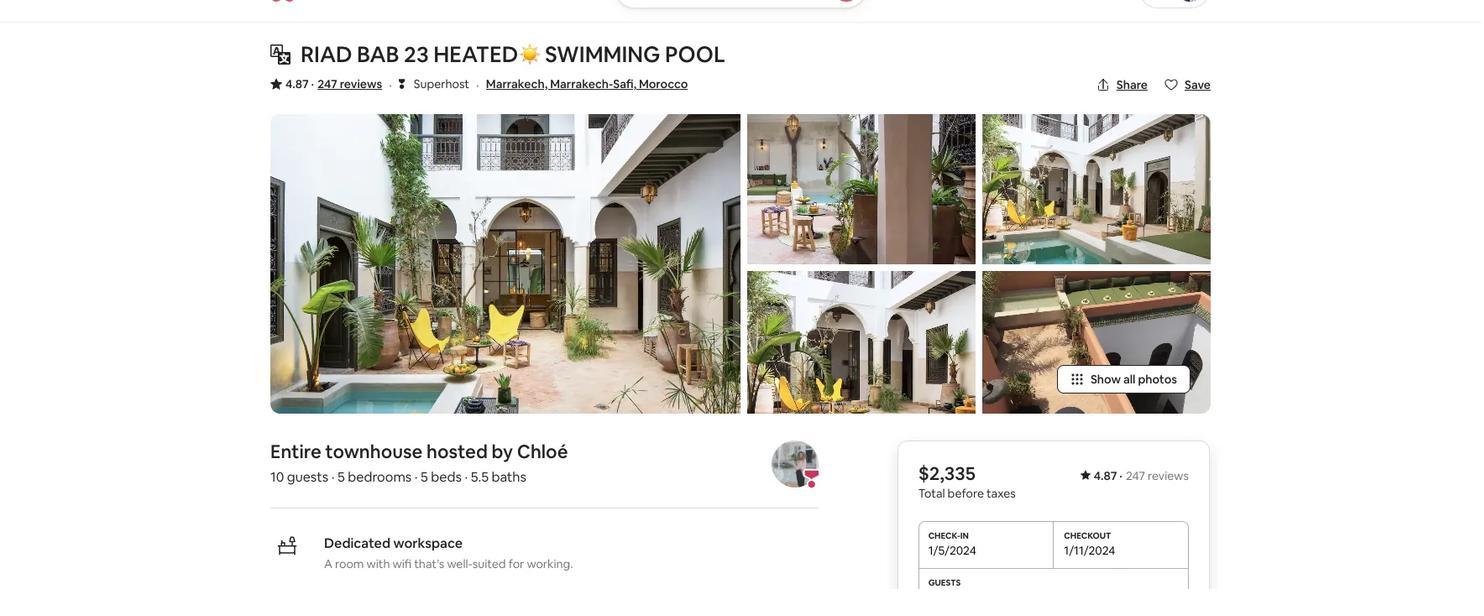 Task type: vqa. For each thing, say whether or not it's contained in the screenshot.
,
no



Task type: describe. For each thing, give the bounding box(es) containing it.
1 5 from the left
[[337, 469, 345, 486]]

safi,
[[613, 76, 636, 92]]

swimming
[[545, 40, 660, 69]]

0 horizontal spatial reviews
[[340, 76, 382, 92]]

photos
[[1138, 372, 1177, 387]]

󰀃
[[399, 76, 405, 92]]

heated☀️
[[433, 40, 540, 69]]

0 horizontal spatial 4.87
[[286, 76, 309, 92]]

working.
[[527, 557, 573, 572]]

morocco
[[639, 76, 688, 92]]

dedicated
[[324, 535, 391, 553]]

0 vertical spatial 4.87 · 247 reviews
[[286, 76, 382, 92]]

automatically translated title: riad bab 23 heated☀️ swimming pool image
[[270, 45, 291, 65]]

10
[[270, 469, 284, 486]]

bab
[[357, 40, 399, 69]]

superhost
[[414, 76, 469, 92]]

dedicated workspace a room with wifi that's well-suited for working.
[[324, 535, 573, 572]]

by chloé
[[492, 440, 568, 464]]

save
[[1185, 77, 1211, 92]]

total
[[918, 486, 945, 501]]

a
[[324, 557, 332, 572]]

5.5
[[471, 469, 489, 486]]

1 vertical spatial 4.87
[[1094, 469, 1117, 484]]

$2,335
[[918, 462, 976, 486]]

patio bab vingt-trois image for bassin terrasse bab vingt-trois image
[[982, 114, 1211, 264]]

beds
[[431, 469, 462, 486]]

riad bab 23 heated☀️ swimming pool
[[301, 40, 725, 69]]

patio bab vingt-trois image for the piscine bab vingt-trois image
[[747, 114, 976, 264]]

show
[[1091, 372, 1121, 387]]

0 horizontal spatial 247
[[318, 76, 337, 92]]

townhouse
[[325, 440, 423, 464]]

$2,335 total before taxes
[[918, 462, 1016, 501]]

marrakech,
[[486, 76, 548, 92]]



Task type: locate. For each thing, give the bounding box(es) containing it.
hosted
[[427, 440, 488, 464]]

None search field
[[615, 0, 867, 8]]

marrakech, marrakech-safi, morocco button
[[486, 74, 688, 94]]

4.87
[[286, 76, 309, 92], [1094, 469, 1117, 484]]

suited
[[473, 557, 506, 572]]

patio bab vingt-trois image
[[270, 114, 741, 414], [747, 114, 976, 264], [982, 114, 1211, 264]]

all
[[1124, 372, 1136, 387]]

0 horizontal spatial 4.87 · 247 reviews
[[286, 76, 382, 92]]

1 vertical spatial reviews
[[1148, 469, 1189, 484]]

workspace
[[393, 535, 463, 553]]

5 left beds
[[421, 469, 428, 486]]

247
[[318, 76, 337, 92], [1126, 469, 1145, 484]]

4.87 up the 1/11/2024
[[1094, 469, 1117, 484]]

2 patio bab vingt-trois image from the left
[[747, 114, 976, 264]]

1 vertical spatial 4.87 · 247 reviews
[[1094, 469, 1189, 484]]

2 horizontal spatial patio bab vingt-trois image
[[982, 114, 1211, 264]]

1 vertical spatial 247
[[1126, 469, 1145, 484]]

piscine bab vingt-trois image
[[747, 271, 976, 414]]

bedrooms
[[348, 469, 412, 486]]

3 patio bab vingt-trois image from the left
[[982, 114, 1211, 264]]

0 horizontal spatial 5
[[337, 469, 345, 486]]

marrakech-
[[550, 76, 613, 92]]

1 horizontal spatial 5
[[421, 469, 428, 486]]

0 horizontal spatial patio bab vingt-trois image
[[270, 114, 741, 414]]

247 reviews button
[[318, 76, 382, 92]]

1 horizontal spatial patio bab vingt-trois image
[[747, 114, 976, 264]]

1/11/2024
[[1064, 543, 1116, 559]]

before
[[948, 486, 984, 501]]

taxes
[[987, 486, 1016, 501]]

5 right guests
[[337, 469, 345, 486]]

bassin terrasse bab vingt-trois image
[[982, 271, 1211, 414]]

save button
[[1158, 71, 1218, 99]]

show all photos button
[[1057, 365, 1191, 394]]

riad
[[301, 40, 352, 69]]

show all photos
[[1091, 372, 1177, 387]]

0 vertical spatial 4.87
[[286, 76, 309, 92]]

23
[[404, 40, 429, 69]]

· marrakech, marrakech-safi, morocco
[[476, 76, 688, 94]]

for
[[509, 557, 524, 572]]

pool
[[665, 40, 725, 69]]

0 vertical spatial 247
[[318, 76, 337, 92]]

guests
[[287, 469, 328, 486]]

0 vertical spatial reviews
[[340, 76, 382, 92]]

wifi
[[393, 557, 412, 572]]

main navigation menu. 2 notifications. image
[[1176, 0, 1203, 2]]

4.87 · 247 reviews
[[286, 76, 382, 92], [1094, 469, 1189, 484]]

entire townhouse hosted by chloé 10 guests · 5 bedrooms · 5 beds · 5.5 baths
[[270, 440, 568, 486]]

1 horizontal spatial reviews
[[1148, 469, 1189, 484]]

5
[[337, 469, 345, 486], [421, 469, 428, 486]]

share
[[1117, 77, 1148, 92]]

4.87 down automatically translated title: riad bab 23 heated☀️ swimming pool icon
[[286, 76, 309, 92]]

baths
[[492, 469, 526, 486]]

reviews
[[340, 76, 382, 92], [1148, 469, 1189, 484]]

room
[[335, 557, 364, 572]]

·
[[311, 76, 314, 92], [389, 76, 392, 94], [476, 76, 479, 94], [331, 469, 335, 486], [415, 469, 418, 486], [465, 469, 468, 486], [1120, 469, 1123, 484]]

entire
[[270, 440, 321, 464]]

1 patio bab vingt-trois image from the left
[[270, 114, 741, 414]]

2 5 from the left
[[421, 469, 428, 486]]

well-
[[447, 557, 473, 572]]

1 horizontal spatial 247
[[1126, 469, 1145, 484]]

1 horizontal spatial 4.87 · 247 reviews
[[1094, 469, 1189, 484]]

with
[[367, 557, 390, 572]]

1/5/2024
[[928, 543, 976, 559]]

that's
[[414, 557, 444, 572]]

chloé is a superhost. learn more about chloé. image
[[772, 441, 819, 488], [772, 441, 819, 488]]

share button
[[1090, 71, 1155, 99]]

1 horizontal spatial 4.87
[[1094, 469, 1117, 484]]



